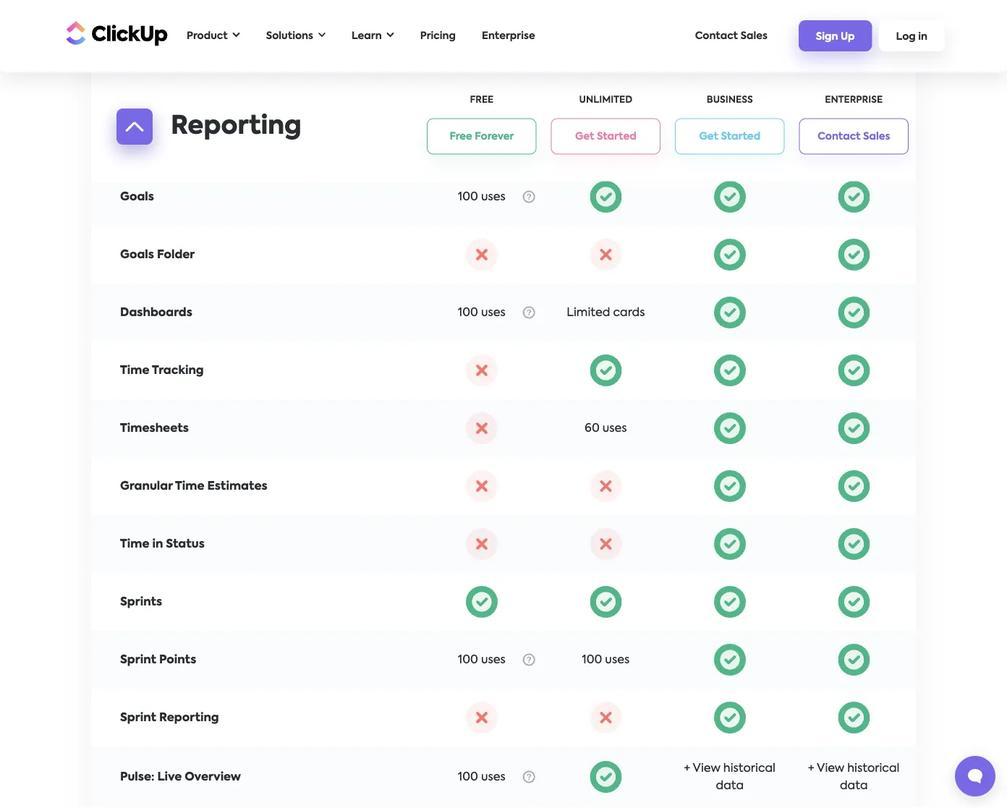 Task type: locate. For each thing, give the bounding box(es) containing it.
2 goals from the top
[[120, 249, 154, 261]]

sales for contact sales link at the top
[[741, 31, 768, 41]]

collaboration
[[164, 15, 276, 31]]

0 horizontal spatial get
[[575, 131, 595, 141]]

view
[[693, 763, 721, 774], [817, 763, 845, 774]]

2 vertical spatial tool tip image
[[523, 654, 535, 666]]

0 horizontal spatial get started
[[575, 131, 637, 141]]

tool tip image
[[523, 771, 535, 783]]

get started button down business
[[675, 118, 785, 155]]

time for time in status
[[120, 538, 149, 550]]

goals folder
[[120, 249, 195, 261]]

in left the status
[[152, 538, 163, 550]]

free forever button
[[427, 118, 537, 155]]

1 horizontal spatial sales
[[863, 131, 890, 141]]

granular
[[120, 481, 173, 492]]

1 horizontal spatial started
[[721, 131, 761, 141]]

0 horizontal spatial in
[[152, 538, 163, 550]]

tool tip image for 100
[[523, 654, 535, 666]]

1 horizontal spatial + view historical data
[[808, 763, 900, 792]]

1 get from the left
[[575, 131, 595, 141]]

product
[[187, 31, 228, 41]]

contact sales for contact sales button on the right top of page
[[818, 131, 890, 141]]

0 horizontal spatial historical
[[724, 763, 776, 774]]

2 data from the left
[[840, 780, 868, 792]]

time in status link
[[120, 538, 205, 550]]

time left the status
[[120, 538, 149, 550]]

pulse: live overview
[[120, 772, 241, 783]]

reporting
[[171, 114, 302, 139], [159, 712, 219, 724]]

free inside 'button'
[[450, 131, 473, 141]]

100 uses for sprint points
[[458, 654, 506, 666]]

0 horizontal spatial + view historical data
[[684, 763, 776, 792]]

sprints
[[120, 596, 162, 608]]

log in link
[[879, 20, 945, 51]]

sprint for sprint reporting
[[120, 712, 156, 724]]

0 vertical spatial in
[[919, 32, 928, 42]]

time right granular
[[175, 481, 205, 492]]

100 for sprint points
[[458, 654, 478, 666]]

1 vertical spatial free
[[450, 131, 473, 141]]

timesheets link
[[120, 423, 189, 434]]

contact inside button
[[818, 131, 861, 141]]

sign up
[[816, 32, 855, 42]]

in right log
[[919, 32, 928, 42]]

0 vertical spatial contact sales
[[695, 31, 768, 41]]

2 get started button from the left
[[675, 118, 785, 155]]

2 + from the left
[[808, 763, 815, 774]]

1 vertical spatial contact
[[818, 131, 861, 141]]

get started down unlimited
[[575, 131, 637, 141]]

1 horizontal spatial +
[[808, 763, 815, 774]]

1 vertical spatial tool tip image
[[523, 307, 535, 319]]

1 vertical spatial goals
[[120, 249, 154, 261]]

sprint
[[120, 654, 156, 666], [120, 712, 156, 724]]

1 sprint from the top
[[120, 654, 156, 666]]

free left forever
[[450, 131, 473, 141]]

historical
[[724, 763, 776, 774], [848, 763, 900, 774]]

1 started from the left
[[597, 131, 637, 141]]

0 vertical spatial tool tip image
[[523, 191, 535, 203]]

1 get started from the left
[[575, 131, 637, 141]]

business
[[707, 96, 753, 105]]

get
[[575, 131, 595, 141], [700, 131, 719, 141]]

sales
[[741, 31, 768, 41], [863, 131, 890, 141]]

100 uses
[[458, 191, 506, 203], [458, 307, 506, 318], [458, 654, 506, 666], [582, 654, 630, 666], [458, 772, 506, 783]]

0 horizontal spatial view
[[693, 763, 721, 774]]

folder
[[157, 249, 195, 261]]

get for unlimited
[[575, 131, 595, 141]]

1 horizontal spatial contact
[[818, 131, 861, 141]]

0 vertical spatial contact
[[695, 31, 738, 41]]

60 uses
[[585, 423, 627, 434]]

granular time estimates link
[[120, 481, 268, 492]]

sprint up pulse:
[[120, 712, 156, 724]]

2 started from the left
[[721, 131, 761, 141]]

0 vertical spatial time
[[120, 365, 149, 376]]

started down business
[[721, 131, 761, 141]]

learn
[[352, 31, 382, 41]]

sprint reporting link
[[120, 712, 219, 724]]

get started button for business
[[675, 118, 785, 155]]

+ view historical data
[[684, 763, 776, 792], [808, 763, 900, 792]]

0 horizontal spatial started
[[597, 131, 637, 141]]

17 features
[[839, 18, 889, 26]]

0 horizontal spatial get started button
[[551, 118, 661, 155]]

1 horizontal spatial contact sales
[[818, 131, 890, 141]]

0 vertical spatial enterprise
[[482, 31, 535, 41]]

enterprise
[[482, 31, 535, 41], [825, 96, 883, 105]]

data
[[716, 780, 744, 792], [840, 780, 868, 792]]

get started for business
[[700, 131, 761, 141]]

get for business
[[700, 131, 719, 141]]

2 sprint from the top
[[120, 712, 156, 724]]

free up free forever
[[470, 96, 494, 105]]

sprint points link
[[120, 654, 196, 666]]

1 + view historical data from the left
[[684, 763, 776, 792]]

contact
[[695, 31, 738, 41], [818, 131, 861, 141]]

goals link
[[120, 191, 154, 203]]

2 tool tip image from the top
[[523, 307, 535, 319]]

1 data from the left
[[716, 780, 744, 792]]

points
[[159, 654, 196, 666]]

time
[[120, 365, 149, 376], [175, 481, 205, 492], [120, 538, 149, 550]]

sign up button
[[799, 20, 873, 51]]

1 horizontal spatial get started
[[700, 131, 761, 141]]

get started button
[[551, 118, 661, 155], [675, 118, 785, 155]]

free forever
[[450, 131, 514, 141]]

goals up goals folder "link"
[[120, 191, 154, 203]]

time tracking
[[120, 365, 204, 376]]

in for log
[[919, 32, 928, 42]]

tool tip image
[[523, 191, 535, 203], [523, 307, 535, 319], [523, 654, 535, 666]]

dashboards
[[120, 307, 192, 318]]

1 get started button from the left
[[551, 118, 661, 155]]

log
[[896, 32, 916, 42]]

enterprise link
[[475, 24, 543, 48]]

contact for contact sales link at the top
[[695, 31, 738, 41]]

100 uses for dashboards
[[458, 307, 506, 318]]

0 horizontal spatial +
[[684, 763, 691, 774]]

1 horizontal spatial enterprise
[[825, 96, 883, 105]]

2 get from the left
[[700, 131, 719, 141]]

get started down business
[[700, 131, 761, 141]]

learn button
[[345, 21, 401, 51]]

1 horizontal spatial historical
[[848, 763, 900, 774]]

contact sales
[[695, 31, 768, 41], [818, 131, 890, 141]]

17
[[839, 18, 847, 26]]

log in
[[896, 32, 928, 42]]

0 vertical spatial goals
[[120, 191, 154, 203]]

features
[[849, 18, 889, 26]]

time left tracking
[[120, 365, 149, 376]]

live
[[157, 772, 182, 783]]

100
[[458, 191, 478, 203], [458, 307, 478, 318], [458, 654, 478, 666], [582, 654, 602, 666], [458, 772, 478, 783]]

in
[[919, 32, 928, 42], [152, 538, 163, 550]]

free
[[470, 96, 494, 105], [450, 131, 473, 141]]

enterprise right pricing link
[[482, 31, 535, 41]]

solutions button
[[259, 21, 333, 51]]

0 vertical spatial free
[[470, 96, 494, 105]]

0 horizontal spatial contact
[[695, 31, 738, 41]]

get down business
[[700, 131, 719, 141]]

2 vertical spatial time
[[120, 538, 149, 550]]

goals for goals link
[[120, 191, 154, 203]]

1 goals from the top
[[120, 191, 154, 203]]

contact sales inside button
[[818, 131, 890, 141]]

time tracking link
[[120, 365, 204, 376]]

2 get started from the left
[[700, 131, 761, 141]]

1 horizontal spatial get started button
[[675, 118, 785, 155]]

goals left folder
[[120, 249, 154, 261]]

get started button down unlimited
[[551, 118, 661, 155]]

1 vertical spatial sales
[[863, 131, 890, 141]]

goals
[[120, 191, 154, 203], [120, 249, 154, 261]]

2 view from the left
[[817, 763, 845, 774]]

sales inside button
[[863, 131, 890, 141]]

1 vertical spatial reporting
[[159, 712, 219, 724]]

0 horizontal spatial sales
[[741, 31, 768, 41]]

0 vertical spatial sales
[[741, 31, 768, 41]]

1 horizontal spatial get
[[700, 131, 719, 141]]

100 for dashboards
[[458, 307, 478, 318]]

1 horizontal spatial data
[[840, 780, 868, 792]]

uses
[[481, 191, 506, 203], [481, 307, 506, 318], [603, 423, 627, 434], [481, 654, 506, 666], [605, 654, 630, 666], [481, 772, 506, 783]]

get started
[[575, 131, 637, 141], [700, 131, 761, 141]]

1 horizontal spatial in
[[919, 32, 928, 42]]

sprint reporting
[[120, 712, 219, 724]]

1 vertical spatial sprint
[[120, 712, 156, 724]]

solutions
[[266, 31, 313, 41]]

sprint left points
[[120, 654, 156, 666]]

cards
[[613, 307, 645, 318]]

estimates
[[207, 481, 268, 492]]

started
[[597, 131, 637, 141], [721, 131, 761, 141]]

1 vertical spatial contact sales
[[818, 131, 890, 141]]

1 + from the left
[[684, 763, 691, 774]]

3 tool tip image from the top
[[523, 654, 535, 666]]

enterprise up contact sales button on the right top of page
[[825, 96, 883, 105]]

0 horizontal spatial data
[[716, 780, 744, 792]]

1 vertical spatial in
[[152, 538, 163, 550]]

0 vertical spatial sprint
[[120, 654, 156, 666]]

+
[[684, 763, 691, 774], [808, 763, 815, 774]]

sprint for sprint points
[[120, 654, 156, 666]]

0 horizontal spatial contact sales
[[695, 31, 768, 41]]

started down unlimited
[[597, 131, 637, 141]]

1 horizontal spatial view
[[817, 763, 845, 774]]

get down unlimited
[[575, 131, 595, 141]]



Task type: vqa. For each thing, say whether or not it's contained in the screenshot.


Task type: describe. For each thing, give the bounding box(es) containing it.
1 view from the left
[[693, 763, 721, 774]]

uses for pulse: live overview
[[481, 772, 506, 783]]

2 + view historical data from the left
[[808, 763, 900, 792]]

time in status
[[120, 538, 205, 550]]

started for unlimited
[[597, 131, 637, 141]]

contact sales for contact sales link at the top
[[695, 31, 768, 41]]

up
[[841, 32, 855, 42]]

60
[[585, 423, 600, 434]]

100 for goals
[[458, 191, 478, 203]]

pulse:
[[120, 772, 155, 783]]

contact sales button
[[799, 118, 909, 155]]

pricing link
[[413, 24, 463, 48]]

sprint points
[[120, 654, 196, 666]]

0 vertical spatial reporting
[[171, 114, 302, 139]]

contact for contact sales button on the right top of page
[[818, 131, 861, 141]]

uses for sprint points
[[481, 654, 506, 666]]

clickup image
[[62, 19, 168, 47]]

goals for goals folder
[[120, 249, 154, 261]]

100 for pulse: live overview
[[458, 772, 478, 783]]

get started for unlimited
[[575, 131, 637, 141]]

sprints link
[[120, 596, 162, 608]]

2 historical from the left
[[848, 763, 900, 774]]

1 vertical spatial time
[[175, 481, 205, 492]]

1 historical from the left
[[724, 763, 776, 774]]

uses for dashboards
[[481, 307, 506, 318]]

get started button for unlimited
[[551, 118, 661, 155]]

100 uses for goals
[[458, 191, 506, 203]]

tracking
[[152, 365, 204, 376]]

tool tip image for limited
[[523, 307, 535, 319]]

dashboards link
[[120, 307, 192, 318]]

limited
[[567, 307, 610, 318]]

started for business
[[721, 131, 761, 141]]

free for free forever
[[450, 131, 473, 141]]

pulse: live overview link
[[120, 772, 241, 783]]

timesheets
[[120, 423, 189, 434]]

1 vertical spatial enterprise
[[825, 96, 883, 105]]

product button
[[179, 21, 247, 51]]

overview
[[185, 772, 241, 783]]

in for time
[[152, 538, 163, 550]]

free for free
[[470, 96, 494, 105]]

granular time estimates
[[120, 481, 268, 492]]

limited cards
[[567, 307, 645, 318]]

uses for goals
[[481, 191, 506, 203]]

goals folder link
[[120, 249, 195, 261]]

sales for contact sales button on the right top of page
[[863, 131, 890, 141]]

sign
[[816, 32, 838, 42]]

1 tool tip image from the top
[[523, 191, 535, 203]]

time for time tracking
[[120, 365, 149, 376]]

contact sales link
[[688, 24, 775, 48]]

forever
[[475, 131, 514, 141]]

status
[[166, 538, 205, 550]]

0 horizontal spatial enterprise
[[482, 31, 535, 41]]

100 uses for pulse: live overview
[[458, 772, 506, 783]]

pricing
[[420, 31, 456, 41]]

unlimited
[[579, 96, 633, 105]]



